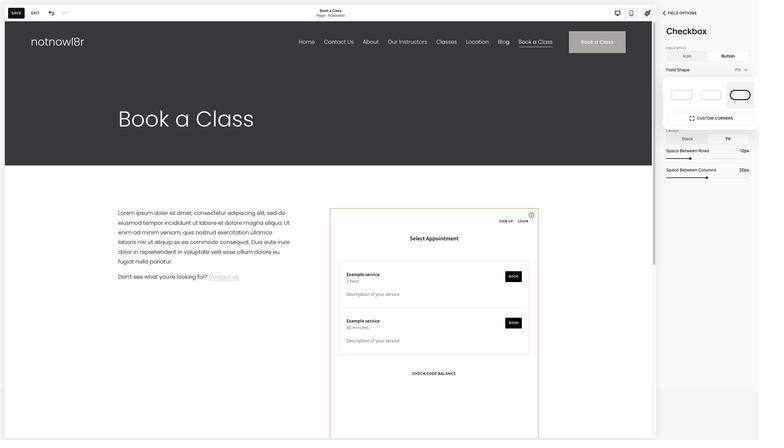 Task type: vqa. For each thing, say whether or not it's contained in the screenshot.
Subscribe button
no



Task type: locate. For each thing, give the bounding box(es) containing it.
published
[[328, 13, 345, 18]]

space down stack "button"
[[666, 148, 679, 154]]

2 vertical spatial tab list
[[667, 134, 749, 144]]

between down stack "button"
[[680, 148, 697, 154]]

20%
[[290, 430, 299, 435]]

a inside book a class page · published
[[329, 8, 331, 13]]

take
[[281, 430, 289, 435]]

fit
[[726, 136, 731, 142]]

field style
[[666, 47, 686, 50]]

for a limited time, take 20% off any new website plan. use code w11csave20 at checkout. expires 11/22/2023.
[[245, 430, 462, 435]]

website
[[323, 430, 339, 435]]

1 space from the top
[[666, 148, 679, 154]]

space down space between rows
[[666, 168, 679, 173]]

0 vertical spatial space
[[666, 148, 679, 154]]

exit button
[[28, 8, 43, 18]]

l
[[730, 108, 732, 113]]

2 vertical spatial field
[[666, 67, 676, 73]]

field shape
[[666, 67, 690, 73]]

1 vertical spatial between
[[680, 168, 697, 173]]

off
[[300, 430, 305, 435]]

1 horizontal spatial a
[[329, 8, 331, 13]]

a for for
[[252, 430, 254, 435]]

a
[[329, 8, 331, 13], [252, 430, 254, 435]]

field left shape at right
[[666, 67, 676, 73]]

field for field options
[[668, 11, 678, 15]]

tab list
[[611, 8, 638, 18], [667, 51, 749, 61], [667, 134, 749, 144]]

field left options at the right of page
[[668, 11, 678, 15]]

icon
[[683, 53, 692, 59]]

pill
[[735, 67, 741, 73]]

style
[[676, 47, 686, 50]]

0 vertical spatial tab list
[[611, 8, 638, 18]]

0 horizontal spatial a
[[252, 430, 254, 435]]

option group
[[701, 105, 749, 116]]

custom corners
[[697, 116, 733, 121]]

field for field style
[[666, 47, 675, 50]]

options
[[679, 11, 697, 15]]

space
[[666, 148, 679, 154], [666, 168, 679, 173]]

0 vertical spatial a
[[329, 8, 331, 13]]

field options
[[668, 11, 697, 15]]

·
[[326, 13, 327, 18]]

page
[[316, 13, 325, 18]]

border thickness
[[666, 94, 701, 100]]

columns
[[698, 168, 716, 173]]

None range field
[[666, 158, 749, 160], [666, 177, 749, 179], [666, 158, 749, 160], [666, 177, 749, 179]]

space for space between columns
[[666, 168, 679, 173]]

use
[[350, 430, 358, 435]]

None field
[[730, 148, 749, 154], [730, 167, 749, 174], [730, 148, 749, 154], [730, 167, 749, 174]]

tab list containing stack
[[667, 134, 749, 144]]

at
[[397, 430, 401, 435]]

option group containing s
[[701, 105, 749, 116]]

button button
[[708, 51, 749, 61]]

between
[[680, 148, 697, 154], [680, 168, 697, 173]]

1 vertical spatial a
[[252, 430, 254, 435]]

limited
[[255, 430, 269, 435]]

Border Thickness field
[[710, 90, 730, 104]]

a right for
[[252, 430, 254, 435]]

stack
[[682, 136, 693, 142]]

2 between from the top
[[680, 168, 697, 173]]

any
[[306, 430, 313, 435]]

field options button
[[656, 7, 703, 20]]

1 vertical spatial field
[[666, 47, 675, 50]]

s
[[705, 108, 707, 113]]

time,
[[270, 430, 280, 435]]

field
[[668, 11, 678, 15], [666, 47, 675, 50], [666, 67, 676, 73]]

field inside button
[[668, 11, 678, 15]]

padding
[[666, 108, 683, 113]]

1 vertical spatial space
[[666, 168, 679, 173]]

1 between from the top
[[680, 148, 697, 154]]

new
[[314, 430, 322, 435]]

0 vertical spatial between
[[680, 148, 697, 154]]

2 space from the top
[[666, 168, 679, 173]]

book a class page · published
[[316, 8, 345, 18]]

a right book
[[329, 8, 331, 13]]

between left columns on the right of page
[[680, 168, 697, 173]]

1 vertical spatial tab list
[[667, 51, 749, 61]]

plan.
[[340, 430, 349, 435]]

field left style on the right
[[666, 47, 675, 50]]

a for book
[[329, 8, 331, 13]]

between for columns
[[680, 168, 697, 173]]

0 vertical spatial field
[[668, 11, 678, 15]]

m
[[717, 108, 720, 113]]



Task type: describe. For each thing, give the bounding box(es) containing it.
between for rows
[[680, 148, 697, 154]]

custom
[[697, 116, 714, 121]]

class
[[332, 8, 342, 13]]

icon button
[[667, 51, 708, 61]]

layout
[[666, 129, 679, 133]]

code
[[359, 430, 369, 435]]

stack button
[[667, 134, 708, 144]]

square image
[[671, 90, 692, 100]]

tab list containing icon
[[667, 51, 749, 61]]

space for space between rows
[[666, 148, 679, 154]]

checkout.
[[402, 430, 422, 435]]

checkbox
[[666, 26, 707, 36]]

custom corners button
[[668, 112, 754, 125]]

save button
[[8, 8, 25, 18]]

rounded rectangle image
[[701, 90, 721, 100]]

button
[[721, 53, 735, 59]]

for
[[245, 430, 251, 435]]

w11csave20
[[370, 430, 396, 435]]

exit
[[31, 11, 39, 15]]

shape
[[677, 67, 690, 73]]

border
[[666, 94, 680, 100]]

space between columns
[[666, 168, 716, 173]]

corners
[[715, 116, 733, 121]]

thickness
[[681, 94, 701, 100]]

expires
[[423, 430, 437, 435]]

fit button
[[708, 134, 749, 144]]

space between rows
[[666, 148, 709, 154]]

book
[[320, 8, 328, 13]]

rows
[[698, 148, 709, 154]]

11/22/2023.
[[438, 430, 461, 435]]

pill image
[[730, 90, 751, 100]]

save
[[11, 11, 21, 15]]

field for field shape
[[666, 67, 676, 73]]



